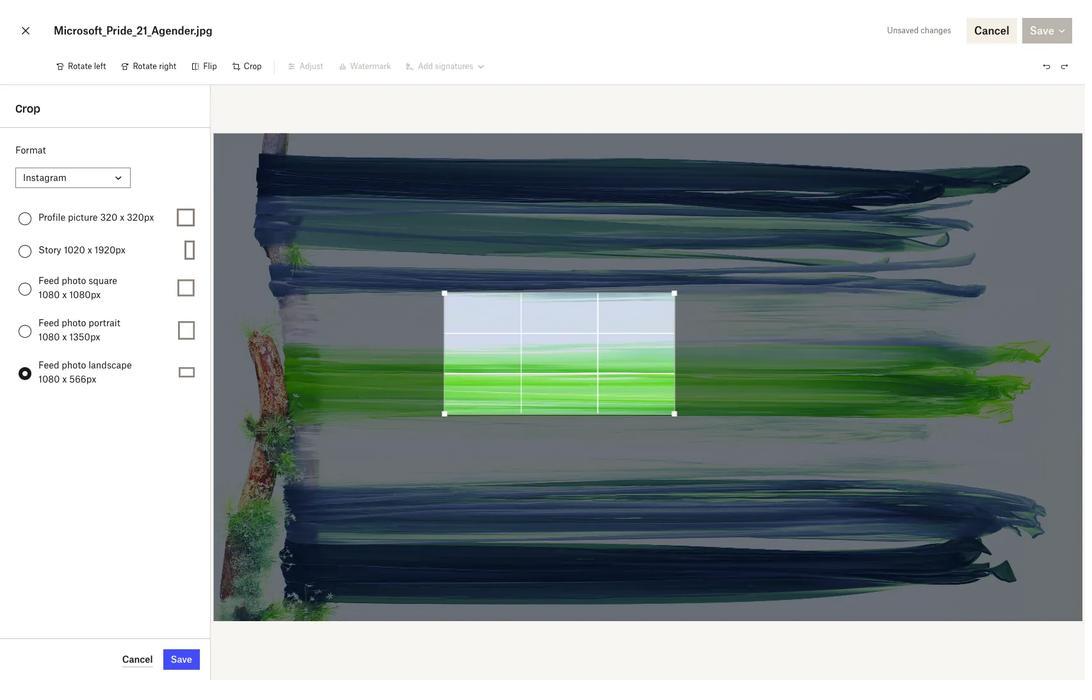 Task type: vqa. For each thing, say whether or not it's contained in the screenshot.


Task type: describe. For each thing, give the bounding box(es) containing it.
story 1020 x 1920px
[[38, 245, 125, 256]]

Format button
[[15, 168, 131, 188]]

1020
[[64, 245, 85, 256]]

microsoft_pride_21_agender.jpg
[[54, 24, 212, 37]]

feed photo portrait 1080 x 1350px
[[38, 318, 120, 343]]

square
[[89, 275, 117, 286]]

1350px
[[69, 332, 100, 343]]

0 horizontal spatial crop
[[15, 102, 40, 115]]

photo for 1080px
[[62, 275, 86, 286]]

crop inside button
[[244, 61, 262, 71]]

format
[[15, 145, 46, 156]]

x for landscape
[[62, 374, 67, 385]]

feed for feed photo square 1080 x 1080px
[[38, 275, 59, 286]]

picture
[[68, 212, 98, 223]]

feed photo square 1080 x 1080px
[[38, 275, 117, 300]]

save
[[171, 655, 192, 665]]

566px
[[69, 374, 96, 385]]

crop button
[[225, 56, 269, 77]]

right
[[159, 61, 176, 71]]

profile
[[38, 212, 65, 223]]

story
[[38, 245, 61, 256]]

320
[[100, 212, 117, 223]]

x right 1020 at the left of page
[[88, 245, 92, 256]]

rotate left
[[68, 61, 106, 71]]

rotate right button
[[114, 56, 184, 77]]

x for portrait
[[62, 332, 67, 343]]

changes
[[921, 26, 951, 35]]

1080 for feed photo landscape 1080 x 566px
[[38, 374, 60, 385]]

profile picture 320 x 320px
[[38, 212, 154, 223]]

1080px
[[69, 290, 101, 300]]

rotate right
[[133, 61, 176, 71]]

close image
[[18, 20, 33, 41]]



Task type: locate. For each thing, give the bounding box(es) containing it.
None radio
[[19, 283, 31, 296], [19, 325, 31, 338], [19, 367, 31, 380], [19, 283, 31, 296], [19, 325, 31, 338], [19, 367, 31, 380]]

1 horizontal spatial crop
[[244, 61, 262, 71]]

320px
[[127, 212, 154, 223]]

x left 1080px
[[62, 290, 67, 300]]

1 vertical spatial 1080
[[38, 332, 60, 343]]

1080 left 1350px
[[38, 332, 60, 343]]

flip button
[[184, 56, 225, 77]]

0 vertical spatial crop
[[244, 61, 262, 71]]

crop
[[244, 61, 262, 71], [15, 102, 40, 115]]

x left 566px
[[62, 374, 67, 385]]

2 vertical spatial 1080
[[38, 374, 60, 385]]

0 horizontal spatial cancel button
[[122, 653, 153, 668]]

photo for 566px
[[62, 360, 86, 371]]

feed inside feed photo portrait 1080 x 1350px
[[38, 318, 59, 329]]

feed inside feed photo square 1080 x 1080px
[[38, 275, 59, 286]]

unsaved
[[887, 26, 919, 35]]

1080 inside feed photo landscape 1080 x 566px
[[38, 374, 60, 385]]

feed down feed photo portrait 1080 x 1350px
[[38, 360, 59, 371]]

1 rotate from the left
[[68, 61, 92, 71]]

1 vertical spatial cancel button
[[122, 653, 153, 668]]

photo inside feed photo portrait 1080 x 1350px
[[62, 318, 86, 329]]

2 photo from the top
[[62, 318, 86, 329]]

feed for feed photo landscape 1080 x 566px
[[38, 360, 59, 371]]

x left 1350px
[[62, 332, 67, 343]]

photo for 1350px
[[62, 318, 86, 329]]

photo up 1350px
[[62, 318, 86, 329]]

crop right flip
[[244, 61, 262, 71]]

0 vertical spatial photo
[[62, 275, 86, 286]]

flip
[[203, 61, 217, 71]]

2 feed from the top
[[38, 318, 59, 329]]

x
[[120, 212, 124, 223], [88, 245, 92, 256], [62, 290, 67, 300], [62, 332, 67, 343], [62, 374, 67, 385]]

x for square
[[62, 290, 67, 300]]

cancel button left save button
[[122, 653, 153, 668]]

crop up the format
[[15, 102, 40, 115]]

0 vertical spatial 1080
[[38, 290, 60, 300]]

rotate left right
[[133, 61, 157, 71]]

None radio
[[19, 212, 31, 225], [19, 245, 31, 258], [19, 212, 31, 225], [19, 245, 31, 258]]

1080 inside feed photo square 1080 x 1080px
[[38, 290, 60, 300]]

rotate for rotate right
[[133, 61, 157, 71]]

0 horizontal spatial rotate
[[68, 61, 92, 71]]

rotate left button
[[49, 56, 114, 77]]

None field
[[0, 0, 99, 14]]

photo inside feed photo landscape 1080 x 566px
[[62, 360, 86, 371]]

1080 inside feed photo portrait 1080 x 1350px
[[38, 332, 60, 343]]

left
[[94, 61, 106, 71]]

0 vertical spatial feed
[[38, 275, 59, 286]]

feed inside feed photo landscape 1080 x 566px
[[38, 360, 59, 371]]

cancel left the save
[[122, 654, 153, 665]]

photo
[[62, 275, 86, 286], [62, 318, 86, 329], [62, 360, 86, 371]]

2 vertical spatial photo
[[62, 360, 86, 371]]

x inside feed photo square 1080 x 1080px
[[62, 290, 67, 300]]

rotate for rotate left
[[68, 61, 92, 71]]

1080 for feed photo portrait 1080 x 1350px
[[38, 332, 60, 343]]

rotate
[[68, 61, 92, 71], [133, 61, 157, 71]]

instagram
[[23, 172, 67, 183]]

feed photo landscape 1080 x 566px
[[38, 360, 132, 385]]

landscape
[[89, 360, 132, 371]]

3 photo from the top
[[62, 360, 86, 371]]

x right 320
[[120, 212, 124, 223]]

2 rotate from the left
[[133, 61, 157, 71]]

1 horizontal spatial rotate
[[133, 61, 157, 71]]

cancel
[[974, 24, 1009, 37], [122, 654, 153, 665]]

1080
[[38, 290, 60, 300], [38, 332, 60, 343], [38, 374, 60, 385]]

1920px
[[95, 245, 125, 256]]

0 vertical spatial cancel
[[974, 24, 1009, 37]]

1 vertical spatial feed
[[38, 318, 59, 329]]

1 horizontal spatial cancel
[[974, 24, 1009, 37]]

1 horizontal spatial cancel button
[[967, 18, 1017, 44]]

0 horizontal spatial cancel
[[122, 654, 153, 665]]

1080 left 1080px
[[38, 290, 60, 300]]

photo up 1080px
[[62, 275, 86, 286]]

feed for feed photo portrait 1080 x 1350px
[[38, 318, 59, 329]]

cancel right changes
[[974, 24, 1009, 37]]

feed down story
[[38, 275, 59, 286]]

3 feed from the top
[[38, 360, 59, 371]]

photo up 566px
[[62, 360, 86, 371]]

1 photo from the top
[[62, 275, 86, 286]]

unsaved changes
[[887, 26, 951, 35]]

portrait
[[89, 318, 120, 329]]

feed down feed photo square 1080 x 1080px
[[38, 318, 59, 329]]

1 vertical spatial cancel
[[122, 654, 153, 665]]

1 vertical spatial crop
[[15, 102, 40, 115]]

1 feed from the top
[[38, 275, 59, 286]]

x inside feed photo landscape 1080 x 566px
[[62, 374, 67, 385]]

x inside feed photo portrait 1080 x 1350px
[[62, 332, 67, 343]]

rotate left left
[[68, 61, 92, 71]]

1 1080 from the top
[[38, 290, 60, 300]]

cancel button
[[967, 18, 1017, 44], [122, 653, 153, 668]]

1080 left 566px
[[38, 374, 60, 385]]

1080 for feed photo square 1080 x 1080px
[[38, 290, 60, 300]]

3 1080 from the top
[[38, 374, 60, 385]]

1 vertical spatial photo
[[62, 318, 86, 329]]

2 vertical spatial feed
[[38, 360, 59, 371]]

cancel button right changes
[[967, 18, 1017, 44]]

photo inside feed photo square 1080 x 1080px
[[62, 275, 86, 286]]

feed
[[38, 275, 59, 286], [38, 318, 59, 329], [38, 360, 59, 371]]

save button
[[163, 650, 200, 671]]

2 1080 from the top
[[38, 332, 60, 343]]

0 vertical spatial cancel button
[[967, 18, 1017, 44]]



